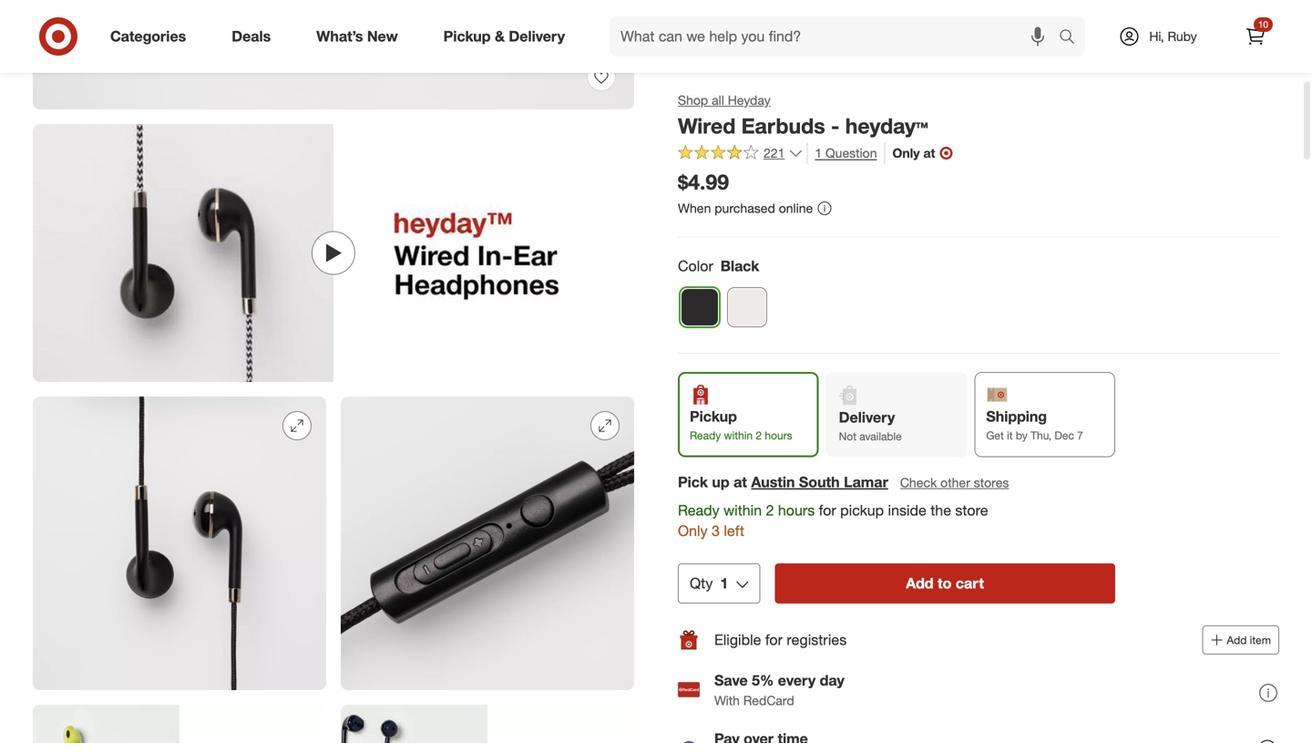 Task type: describe. For each thing, give the bounding box(es) containing it.
black image
[[681, 288, 719, 327]]

heyday™
[[846, 113, 929, 139]]

all
[[712, 92, 725, 108]]

austin south lamar button
[[752, 472, 889, 493]]

pickup ready within 2 hours
[[690, 408, 793, 442]]

registries
[[787, 631, 847, 649]]

up
[[712, 473, 730, 491]]

-
[[832, 113, 840, 139]]

1 vertical spatial at
[[734, 473, 748, 491]]

shipping
[[987, 408, 1048, 425]]

add to cart button
[[775, 563, 1116, 604]]

7
[[1078, 429, 1084, 442]]

only at
[[893, 145, 936, 161]]

question
[[826, 145, 878, 161]]

purchased
[[715, 200, 776, 216]]

pickup & delivery link
[[428, 16, 588, 57]]

left
[[724, 522, 745, 540]]

store
[[956, 501, 989, 519]]

when purchased online
[[678, 200, 814, 216]]

for inside the ready within 2 hours for pickup inside the store only 3 left
[[819, 501, 837, 519]]

white image
[[729, 288, 767, 327]]

add to cart
[[907, 574, 985, 592]]

save 5% every day with redcard
[[715, 672, 845, 709]]

cart
[[956, 574, 985, 592]]

what's new link
[[301, 16, 421, 57]]

2 inside the ready within 2 hours for pickup inside the store only 3 left
[[766, 501, 775, 519]]

categories
[[110, 27, 186, 45]]

1 horizontal spatial only
[[893, 145, 921, 161]]

ruby
[[1168, 28, 1198, 44]]

available
[[860, 430, 902, 443]]

wired earbuds - heyday™, 3 of 9 image
[[33, 397, 326, 690]]

wired
[[678, 113, 736, 139]]

check other stores button
[[900, 473, 1011, 493]]

add for add item
[[1228, 633, 1248, 647]]

221
[[764, 145, 785, 161]]

thu,
[[1031, 429, 1052, 442]]

categories link
[[95, 16, 209, 57]]

hi, ruby
[[1150, 28, 1198, 44]]

1 question link
[[807, 143, 878, 164]]

delivery not available
[[839, 409, 902, 443]]

color black
[[678, 257, 760, 275]]

wired earbuds - heyday™, 1 of 9 image
[[33, 0, 635, 109]]

10 link
[[1236, 16, 1277, 57]]

deals link
[[216, 16, 294, 57]]

ready inside the ready within 2 hours for pickup inside the store only 3 left
[[678, 501, 720, 519]]

hours inside the ready within 2 hours for pickup inside the store only 3 left
[[779, 501, 815, 519]]

qty 1
[[690, 574, 729, 592]]

redcard
[[744, 693, 795, 709]]

day
[[820, 672, 845, 689]]

pickup for &
[[444, 27, 491, 45]]

2 inside "pickup ready within 2 hours"
[[756, 429, 762, 442]]

south
[[800, 473, 840, 491]]

save
[[715, 672, 748, 689]]

to
[[938, 574, 952, 592]]

10
[[1259, 19, 1269, 30]]

when
[[678, 200, 712, 216]]



Task type: locate. For each thing, give the bounding box(es) containing it.
add for add to cart
[[907, 574, 934, 592]]

search button
[[1051, 16, 1095, 60]]

pickup inside "pickup ready within 2 hours"
[[690, 408, 738, 425]]

0 vertical spatial hours
[[765, 429, 793, 442]]

pickup & delivery
[[444, 27, 565, 45]]

only left 3
[[678, 522, 708, 540]]

pick
[[678, 473, 708, 491]]

eligible
[[715, 631, 762, 649]]

new
[[367, 27, 398, 45]]

pickup left &
[[444, 27, 491, 45]]

2 down austin
[[766, 501, 775, 519]]

ready
[[690, 429, 721, 442], [678, 501, 720, 519]]

pickup
[[841, 501, 885, 519]]

1 horizontal spatial pickup
[[690, 408, 738, 425]]

add item button
[[1203, 625, 1280, 655]]

within inside "pickup ready within 2 hours"
[[724, 429, 753, 442]]

$4.99
[[678, 169, 729, 195]]

1 horizontal spatial for
[[819, 501, 837, 519]]

1 vertical spatial within
[[724, 501, 762, 519]]

stores
[[974, 474, 1010, 490]]

delivery right &
[[509, 27, 565, 45]]

hours inside "pickup ready within 2 hours"
[[765, 429, 793, 442]]

delivery inside delivery not available
[[839, 409, 896, 426]]

what's new
[[317, 27, 398, 45]]

1
[[815, 145, 823, 161], [721, 574, 729, 592]]

1 vertical spatial 1
[[721, 574, 729, 592]]

0 vertical spatial at
[[924, 145, 936, 161]]

0 vertical spatial ready
[[690, 429, 721, 442]]

for down austin south lamar button
[[819, 501, 837, 519]]

hours down "pick up at austin south lamar"
[[779, 501, 815, 519]]

0 vertical spatial add
[[907, 574, 934, 592]]

every
[[778, 672, 816, 689]]

check
[[901, 474, 938, 490]]

1 vertical spatial only
[[678, 522, 708, 540]]

shop
[[678, 92, 709, 108]]

it
[[1008, 429, 1014, 442]]

0 horizontal spatial add
[[907, 574, 934, 592]]

by
[[1017, 429, 1028, 442]]

within up up
[[724, 429, 753, 442]]

qty
[[690, 574, 713, 592]]

221 link
[[678, 143, 804, 165]]

for
[[819, 501, 837, 519], [766, 631, 783, 649]]

pickup for ready
[[690, 408, 738, 425]]

3
[[712, 522, 720, 540]]

1 horizontal spatial 1
[[815, 145, 823, 161]]

add left to at the bottom right
[[907, 574, 934, 592]]

0 vertical spatial 1
[[815, 145, 823, 161]]

0 vertical spatial for
[[819, 501, 837, 519]]

1 horizontal spatial delivery
[[839, 409, 896, 426]]

only inside the ready within 2 hours for pickup inside the store only 3 left
[[678, 522, 708, 540]]

what's
[[317, 27, 363, 45]]

0 horizontal spatial delivery
[[509, 27, 565, 45]]

not
[[839, 430, 857, 443]]

1 horizontal spatial add
[[1228, 633, 1248, 647]]

hi,
[[1150, 28, 1165, 44]]

hours up "pick up at austin south lamar"
[[765, 429, 793, 442]]

0 horizontal spatial 2
[[756, 429, 762, 442]]

dec
[[1055, 429, 1075, 442]]

1 vertical spatial add
[[1228, 633, 1248, 647]]

within
[[724, 429, 753, 442], [724, 501, 762, 519]]

ready inside "pickup ready within 2 hours"
[[690, 429, 721, 442]]

1 left "question" in the right of the page
[[815, 145, 823, 161]]

deals
[[232, 27, 271, 45]]

0 vertical spatial within
[[724, 429, 753, 442]]

1 horizontal spatial 2
[[766, 501, 775, 519]]

1 vertical spatial 2
[[766, 501, 775, 519]]

wired earbuds - heyday™, 2 of 9, play video image
[[33, 124, 635, 382]]

shop all heyday wired earbuds - heyday™
[[678, 92, 929, 139]]

2 up austin
[[756, 429, 762, 442]]

5%
[[752, 672, 774, 689]]

add item
[[1228, 633, 1272, 647]]

1 horizontal spatial at
[[924, 145, 936, 161]]

only
[[893, 145, 921, 161], [678, 522, 708, 540]]

1 within from the top
[[724, 429, 753, 442]]

color
[[678, 257, 714, 275]]

lamar
[[844, 473, 889, 491]]

get
[[987, 429, 1005, 442]]

earbuds
[[742, 113, 826, 139]]

online
[[779, 200, 814, 216]]

0 vertical spatial pickup
[[444, 27, 491, 45]]

inside
[[889, 501, 927, 519]]

1 vertical spatial pickup
[[690, 408, 738, 425]]

item
[[1251, 633, 1272, 647]]

at right up
[[734, 473, 748, 491]]

for right 'eligible'
[[766, 631, 783, 649]]

What can we help you find? suggestions appear below search field
[[610, 16, 1064, 57]]

at
[[924, 145, 936, 161], [734, 473, 748, 491]]

0 horizontal spatial at
[[734, 473, 748, 491]]

within inside the ready within 2 hours for pickup inside the store only 3 left
[[724, 501, 762, 519]]

pickup
[[444, 27, 491, 45], [690, 408, 738, 425]]

heyday
[[728, 92, 771, 108]]

2
[[756, 429, 762, 442], [766, 501, 775, 519]]

austin
[[752, 473, 796, 491]]

1 right "qty"
[[721, 574, 729, 592]]

check other stores
[[901, 474, 1010, 490]]

2 within from the top
[[724, 501, 762, 519]]

with
[[715, 693, 740, 709]]

add left item
[[1228, 633, 1248, 647]]

0 vertical spatial only
[[893, 145, 921, 161]]

hours
[[765, 429, 793, 442], [779, 501, 815, 519]]

only down the heyday™
[[893, 145, 921, 161]]

pick up at austin south lamar
[[678, 473, 889, 491]]

0 vertical spatial delivery
[[509, 27, 565, 45]]

black
[[721, 257, 760, 275]]

within up left
[[724, 501, 762, 519]]

pickup up up
[[690, 408, 738, 425]]

delivery
[[509, 27, 565, 45], [839, 409, 896, 426]]

add
[[907, 574, 934, 592], [1228, 633, 1248, 647]]

0 horizontal spatial 1
[[721, 574, 729, 592]]

search
[[1051, 29, 1095, 47]]

shipping get it by thu, dec 7
[[987, 408, 1084, 442]]

the
[[931, 501, 952, 519]]

1 vertical spatial hours
[[779, 501, 815, 519]]

0 horizontal spatial pickup
[[444, 27, 491, 45]]

&
[[495, 27, 505, 45]]

1 vertical spatial delivery
[[839, 409, 896, 426]]

ready up 3
[[678, 501, 720, 519]]

at down the heyday™
[[924, 145, 936, 161]]

eligible for registries
[[715, 631, 847, 649]]

1 vertical spatial for
[[766, 631, 783, 649]]

ready within 2 hours for pickup inside the store only 3 left
[[678, 501, 989, 540]]

ready up pick
[[690, 429, 721, 442]]

1 vertical spatial ready
[[678, 501, 720, 519]]

other
[[941, 474, 971, 490]]

1 question
[[815, 145, 878, 161]]

0 horizontal spatial for
[[766, 631, 783, 649]]

0 vertical spatial 2
[[756, 429, 762, 442]]

0 horizontal spatial only
[[678, 522, 708, 540]]

wired earbuds - heyday™, 4 of 9 image
[[341, 397, 635, 690]]

delivery up available
[[839, 409, 896, 426]]



Task type: vqa. For each thing, say whether or not it's contained in the screenshot.
17 at top
no



